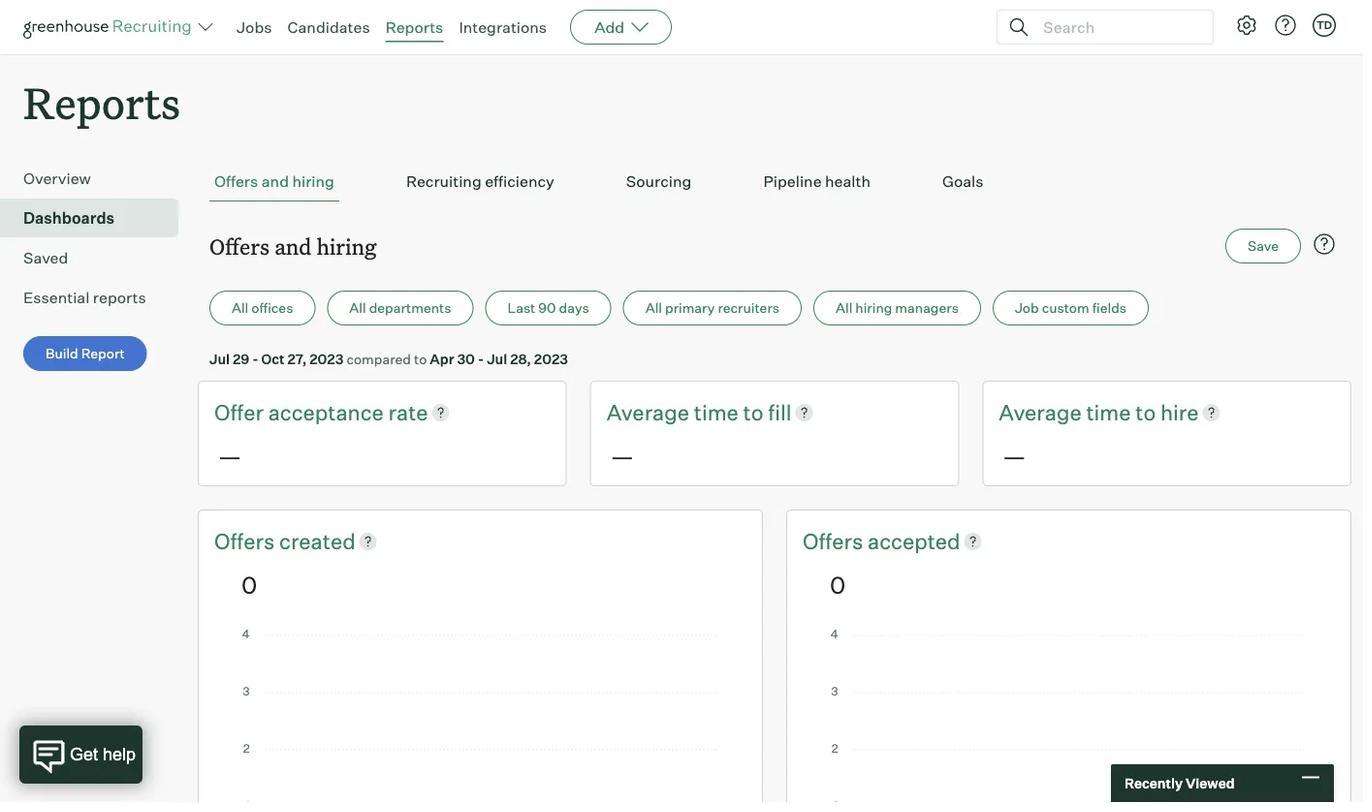 Task type: vqa. For each thing, say whether or not it's contained in the screenshot.
Jobs link
yes



Task type: describe. For each thing, give the bounding box(es) containing it.
fields
[[1093, 300, 1127, 317]]

offer acceptance
[[214, 399, 388, 426]]

primary
[[665, 300, 715, 317]]

recruiting efficiency
[[406, 172, 554, 191]]

hiring inside the offers and hiring button
[[292, 172, 334, 191]]

sourcing
[[626, 172, 692, 191]]

goals button
[[938, 162, 989, 202]]

all primary recruiters button
[[623, 291, 802, 326]]

jobs
[[237, 17, 272, 37]]

oct
[[261, 351, 285, 368]]

created
[[279, 528, 356, 555]]

recruiters
[[718, 300, 780, 317]]

created link
[[279, 527, 356, 556]]

29
[[233, 351, 250, 368]]

1 jul from the left
[[209, 351, 230, 368]]

recently
[[1125, 776, 1183, 793]]

time link for fill
[[694, 398, 743, 428]]

saved link
[[23, 246, 171, 270]]

and inside the offers and hiring button
[[262, 172, 289, 191]]

overview link
[[23, 167, 171, 190]]

fill link
[[768, 398, 792, 428]]

average for fill
[[607, 399, 689, 426]]

to link for fill
[[743, 398, 768, 428]]

overview
[[23, 169, 91, 188]]

last 90 days
[[508, 300, 589, 317]]

hire link
[[1161, 398, 1199, 428]]

save
[[1248, 238, 1279, 255]]

average time to for hire
[[999, 399, 1161, 426]]

job
[[1015, 300, 1039, 317]]

integrations link
[[459, 17, 547, 37]]

average link for hire
[[999, 398, 1086, 428]]

all offices
[[232, 300, 293, 317]]

efficiency
[[485, 172, 554, 191]]

30
[[457, 351, 475, 368]]

— for hire
[[1003, 442, 1026, 471]]

tab list containing offers and hiring
[[209, 162, 1340, 202]]

— for fill
[[611, 442, 634, 471]]

last
[[508, 300, 536, 317]]

0 for accepted
[[830, 570, 846, 600]]

hire
[[1161, 399, 1199, 426]]

jobs link
[[237, 17, 272, 37]]

build
[[46, 345, 78, 362]]

27,
[[287, 351, 307, 368]]

to for hire
[[1136, 399, 1156, 426]]

dashboards link
[[23, 207, 171, 230]]

to for fill
[[743, 399, 764, 426]]

build report button
[[23, 337, 147, 372]]

all hiring managers button
[[814, 291, 981, 326]]

2 - from the left
[[478, 351, 484, 368]]

reports link
[[386, 17, 443, 37]]

hiring inside all hiring managers button
[[856, 300, 892, 317]]

recruiting efficiency button
[[401, 162, 559, 202]]

28,
[[510, 351, 531, 368]]

90
[[538, 300, 556, 317]]

essential
[[23, 288, 90, 308]]

offers inside button
[[214, 172, 258, 191]]

accepted link
[[868, 527, 961, 556]]

rate link
[[388, 398, 428, 428]]

jul 29 - oct 27, 2023 compared to apr 30 - jul 28, 2023
[[209, 351, 568, 368]]

acceptance
[[268, 399, 384, 426]]

to link for hire
[[1136, 398, 1161, 428]]

greenhouse recruiting image
[[23, 16, 198, 39]]

average for hire
[[999, 399, 1082, 426]]

1 vertical spatial offers and hiring
[[209, 232, 377, 261]]



Task type: locate. For each thing, give the bounding box(es) containing it.
1 — from the left
[[218, 442, 242, 471]]

candidates link
[[288, 17, 370, 37]]

0 horizontal spatial offers link
[[214, 527, 279, 556]]

0 horizontal spatial -
[[252, 351, 259, 368]]

2023
[[310, 351, 344, 368], [534, 351, 568, 368]]

2 vertical spatial hiring
[[856, 300, 892, 317]]

add
[[595, 17, 625, 37]]

2 0 from the left
[[830, 570, 846, 600]]

1 horizontal spatial —
[[611, 442, 634, 471]]

pipeline
[[764, 172, 822, 191]]

all departments
[[349, 300, 451, 317]]

1 to link from the left
[[743, 398, 768, 428]]

dashboards
[[23, 209, 115, 228]]

apr
[[430, 351, 454, 368]]

goals
[[942, 172, 984, 191]]

reports
[[386, 17, 443, 37], [23, 74, 180, 131]]

offers and hiring
[[214, 172, 334, 191], [209, 232, 377, 261]]

last 90 days button
[[485, 291, 612, 326]]

0 horizontal spatial average
[[607, 399, 689, 426]]

1 average link from the left
[[607, 398, 694, 428]]

1 horizontal spatial -
[[478, 351, 484, 368]]

0 horizontal spatial to
[[414, 351, 427, 368]]

offer link
[[214, 398, 268, 428]]

rate
[[388, 399, 428, 426]]

2 average from the left
[[999, 399, 1082, 426]]

offers link for accepted
[[803, 527, 868, 556]]

managers
[[895, 300, 959, 317]]

0 horizontal spatial average link
[[607, 398, 694, 428]]

time
[[694, 399, 739, 426], [1086, 399, 1131, 426]]

to left fill on the right
[[743, 399, 764, 426]]

0 horizontal spatial —
[[218, 442, 242, 471]]

2 time from the left
[[1086, 399, 1131, 426]]

accepted
[[868, 528, 961, 555]]

average
[[607, 399, 689, 426], [999, 399, 1082, 426]]

2023 right 28,
[[534, 351, 568, 368]]

pipeline health
[[764, 172, 871, 191]]

time link for hire
[[1086, 398, 1136, 428]]

fill
[[768, 399, 792, 426]]

—
[[218, 442, 242, 471], [611, 442, 634, 471], [1003, 442, 1026, 471]]

all left offices
[[232, 300, 248, 317]]

3 all from the left
[[646, 300, 662, 317]]

3 — from the left
[[1003, 442, 1026, 471]]

1 time link from the left
[[694, 398, 743, 428]]

all offices button
[[209, 291, 315, 326]]

0 horizontal spatial reports
[[23, 74, 180, 131]]

recruiting
[[406, 172, 482, 191]]

1 - from the left
[[252, 351, 259, 368]]

jul left 28,
[[487, 351, 507, 368]]

1 horizontal spatial time
[[1086, 399, 1131, 426]]

1 horizontal spatial to
[[743, 399, 764, 426]]

reports down greenhouse recruiting image at left
[[23, 74, 180, 131]]

all primary recruiters
[[646, 300, 780, 317]]

tab list
[[209, 162, 1340, 202]]

td button
[[1313, 14, 1336, 37]]

offices
[[251, 300, 293, 317]]

all for all hiring managers
[[836, 300, 853, 317]]

custom
[[1042, 300, 1090, 317]]

saved
[[23, 248, 68, 268]]

save button
[[1226, 229, 1301, 264]]

offers
[[214, 172, 258, 191], [209, 232, 270, 261], [214, 528, 279, 555], [803, 528, 868, 555]]

1 horizontal spatial 0
[[830, 570, 846, 600]]

xychart image for created
[[241, 630, 719, 804]]

all departments button
[[327, 291, 474, 326]]

-
[[252, 351, 259, 368], [478, 351, 484, 368]]

1 vertical spatial hiring
[[317, 232, 377, 261]]

0
[[241, 570, 257, 600], [830, 570, 846, 600]]

2 all from the left
[[349, 300, 366, 317]]

2 horizontal spatial to
[[1136, 399, 1156, 426]]

2 2023 from the left
[[534, 351, 568, 368]]

offers and hiring button
[[209, 162, 339, 202]]

all left primary at the top of the page
[[646, 300, 662, 317]]

2 jul from the left
[[487, 351, 507, 368]]

1 horizontal spatial reports
[[386, 17, 443, 37]]

acceptance link
[[268, 398, 388, 428]]

1 average from the left
[[607, 399, 689, 426]]

all for all primary recruiters
[[646, 300, 662, 317]]

sourcing button
[[621, 162, 697, 202]]

0 horizontal spatial 0
[[241, 570, 257, 600]]

jul
[[209, 351, 230, 368], [487, 351, 507, 368]]

average time to for fill
[[607, 399, 768, 426]]

viewed
[[1186, 776, 1235, 793]]

job custom fields button
[[993, 291, 1149, 326]]

to left apr
[[414, 351, 427, 368]]

offer
[[214, 399, 264, 426]]

reports
[[93, 288, 146, 308]]

jul left 29
[[209, 351, 230, 368]]

all left departments at the top of page
[[349, 300, 366, 317]]

offers link for created
[[214, 527, 279, 556]]

all inside button
[[646, 300, 662, 317]]

0 horizontal spatial average time to
[[607, 399, 768, 426]]

to left hire
[[1136, 399, 1156, 426]]

1 2023 from the left
[[310, 351, 344, 368]]

essential reports link
[[23, 286, 171, 310]]

2 average link from the left
[[999, 398, 1086, 428]]

2 to link from the left
[[1136, 398, 1161, 428]]

pipeline health button
[[759, 162, 876, 202]]

time link left hire link
[[1086, 398, 1136, 428]]

report
[[81, 345, 125, 362]]

td
[[1317, 18, 1332, 32]]

- right 29
[[252, 351, 259, 368]]

essential reports
[[23, 288, 146, 308]]

0 horizontal spatial xychart image
[[241, 630, 719, 804]]

4 all from the left
[[836, 300, 853, 317]]

add button
[[570, 10, 672, 45]]

time link
[[694, 398, 743, 428], [1086, 398, 1136, 428]]

all left managers
[[836, 300, 853, 317]]

time left fill on the right
[[694, 399, 739, 426]]

0 horizontal spatial jul
[[209, 351, 230, 368]]

all for all offices
[[232, 300, 248, 317]]

0 vertical spatial offers and hiring
[[214, 172, 334, 191]]

days
[[559, 300, 589, 317]]

xychart image for accepted
[[830, 630, 1308, 804]]

time left hire
[[1086, 399, 1131, 426]]

1 horizontal spatial offers link
[[803, 527, 868, 556]]

1 horizontal spatial time link
[[1086, 398, 1136, 428]]

1 horizontal spatial jul
[[487, 351, 507, 368]]

build report
[[46, 345, 125, 362]]

all hiring managers
[[836, 300, 959, 317]]

1 horizontal spatial 2023
[[534, 351, 568, 368]]

and
[[262, 172, 289, 191], [275, 232, 312, 261]]

reports right candidates link
[[386, 17, 443, 37]]

2023 right the 27,
[[310, 351, 344, 368]]

0 horizontal spatial 2023
[[310, 351, 344, 368]]

0 horizontal spatial time link
[[694, 398, 743, 428]]

1 vertical spatial reports
[[23, 74, 180, 131]]

2 average time to from the left
[[999, 399, 1161, 426]]

0 vertical spatial hiring
[[292, 172, 334, 191]]

0 horizontal spatial to link
[[743, 398, 768, 428]]

time for fill
[[694, 399, 739, 426]]

candidates
[[288, 17, 370, 37]]

health
[[825, 172, 871, 191]]

Search text field
[[1038, 13, 1196, 41]]

0 vertical spatial and
[[262, 172, 289, 191]]

td button
[[1309, 10, 1340, 41]]

2 time link from the left
[[1086, 398, 1136, 428]]

integrations
[[459, 17, 547, 37]]

1 horizontal spatial xychart image
[[830, 630, 1308, 804]]

average link
[[607, 398, 694, 428], [999, 398, 1086, 428]]

1 xychart image from the left
[[241, 630, 719, 804]]

to
[[414, 351, 427, 368], [743, 399, 764, 426], [1136, 399, 1156, 426]]

1 horizontal spatial to link
[[1136, 398, 1161, 428]]

0 for created
[[241, 570, 257, 600]]

- right 30
[[478, 351, 484, 368]]

1 horizontal spatial average link
[[999, 398, 1086, 428]]

hiring
[[292, 172, 334, 191], [317, 232, 377, 261], [856, 300, 892, 317]]

2 horizontal spatial —
[[1003, 442, 1026, 471]]

offers and hiring inside button
[[214, 172, 334, 191]]

average link for fill
[[607, 398, 694, 428]]

recently viewed
[[1125, 776, 1235, 793]]

departments
[[369, 300, 451, 317]]

1 offers link from the left
[[214, 527, 279, 556]]

time link left fill link
[[694, 398, 743, 428]]

0 horizontal spatial time
[[694, 399, 739, 426]]

1 all from the left
[[232, 300, 248, 317]]

1 time from the left
[[694, 399, 739, 426]]

faq image
[[1313, 233, 1336, 256]]

2 — from the left
[[611, 442, 634, 471]]

0 vertical spatial reports
[[386, 17, 443, 37]]

1 vertical spatial and
[[275, 232, 312, 261]]

average time to
[[607, 399, 768, 426], [999, 399, 1161, 426]]

offers link
[[214, 527, 279, 556], [803, 527, 868, 556]]

1 horizontal spatial average time to
[[999, 399, 1161, 426]]

compared
[[347, 351, 411, 368]]

configure image
[[1235, 14, 1259, 37]]

time for hire
[[1086, 399, 1131, 426]]

1 0 from the left
[[241, 570, 257, 600]]

all
[[232, 300, 248, 317], [349, 300, 366, 317], [646, 300, 662, 317], [836, 300, 853, 317]]

xychart image
[[241, 630, 719, 804], [830, 630, 1308, 804]]

1 average time to from the left
[[607, 399, 768, 426]]

1 horizontal spatial average
[[999, 399, 1082, 426]]

job custom fields
[[1015, 300, 1127, 317]]

all for all departments
[[349, 300, 366, 317]]

2 offers link from the left
[[803, 527, 868, 556]]

2 xychart image from the left
[[830, 630, 1308, 804]]



